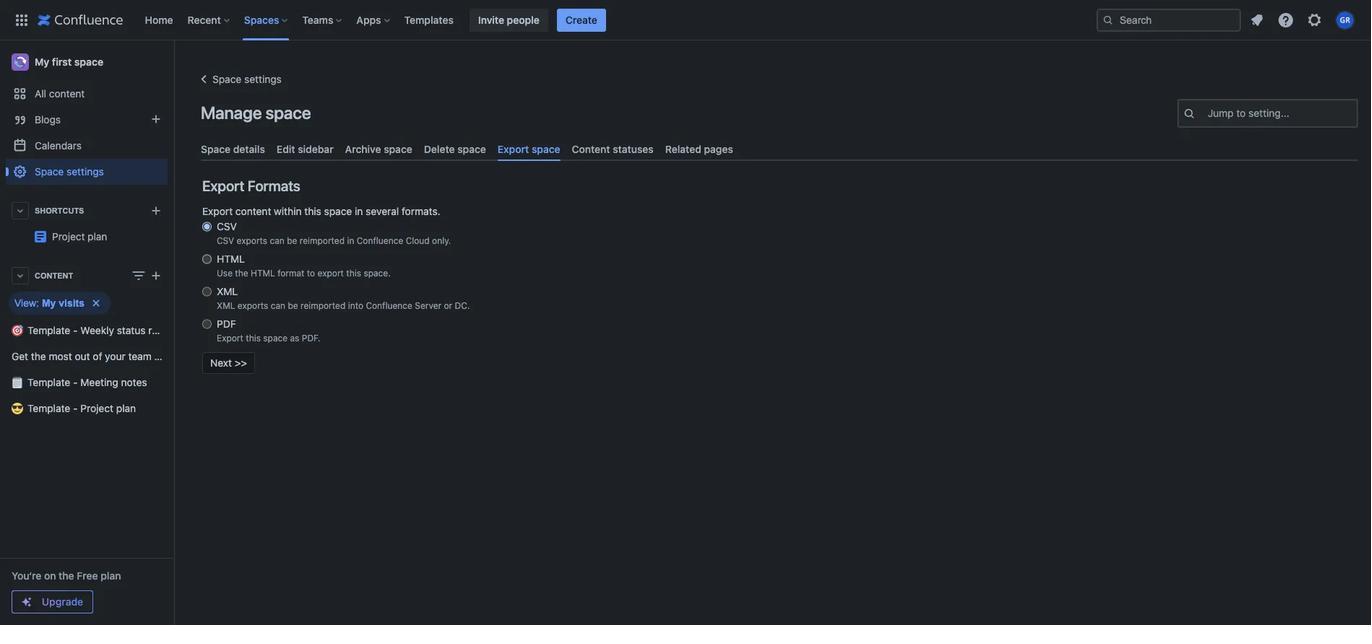 Task type: vqa. For each thing, say whether or not it's contained in the screenshot.
Document Owner field at the top right of page
no



Task type: locate. For each thing, give the bounding box(es) containing it.
server
[[415, 301, 442, 312]]

1 vertical spatial my
[[42, 298, 56, 309]]

manage
[[201, 103, 262, 123]]

confluence image
[[38, 11, 123, 29], [38, 11, 123, 29]]

html left 'format'
[[251, 268, 275, 279]]

- for project
[[73, 402, 78, 415]]

home link
[[141, 8, 177, 31]]

2 horizontal spatial this
[[346, 268, 361, 279]]

content
[[572, 143, 610, 155], [35, 272, 73, 280]]

content left statuses
[[572, 143, 610, 155]]

space settings
[[212, 73, 282, 85], [35, 165, 104, 178]]

1 vertical spatial csv
[[217, 236, 234, 247]]

confluence right into
[[366, 301, 412, 312]]

reimported inside xml xml exports can be reimported into confluence server or dc.
[[301, 301, 346, 312]]

export content within this space in several formats.
[[202, 205, 441, 218]]

project plan down shortcuts dropdown button
[[52, 230, 107, 243]]

settings
[[244, 73, 282, 85], [67, 165, 104, 178]]

view: my visits
[[14, 298, 85, 309]]

0 horizontal spatial in
[[347, 236, 354, 247]]

:sunglasses: image
[[12, 403, 23, 415], [12, 403, 23, 415]]

0 horizontal spatial this
[[246, 333, 261, 344]]

jump
[[1208, 107, 1234, 119]]

xml
[[217, 286, 238, 298], [217, 301, 235, 312]]

0 vertical spatial this
[[304, 205, 321, 218]]

space up csv csv exports can be reimported in confluence cloud only.
[[324, 205, 352, 218]]

exports inside csv csv exports can be reimported in confluence cloud only.
[[237, 236, 267, 247]]

1 vertical spatial content
[[35, 272, 73, 280]]

templates
[[404, 13, 454, 26]]

1 vertical spatial space
[[201, 143, 231, 155]]

confluence
[[357, 236, 403, 247], [366, 301, 412, 312]]

this left as
[[246, 333, 261, 344]]

content up view: my visits
[[35, 272, 73, 280]]

create link
[[557, 8, 606, 31]]

2 vertical spatial the
[[59, 570, 74, 582]]

0 vertical spatial template
[[27, 324, 70, 337]]

edit sidebar link
[[271, 137, 339, 161]]

2 - from the top
[[73, 376, 78, 389]]

template for template - project plan
[[27, 402, 70, 415]]

can down within
[[270, 236, 285, 247]]

template down view: my visits
[[27, 324, 70, 337]]

0 horizontal spatial space settings link
[[6, 159, 168, 185]]

plan up use
[[203, 225, 223, 237]]

delete space link
[[418, 137, 492, 161]]

project plan link up change view image
[[6, 224, 223, 250]]

my
[[35, 56, 49, 68], [42, 298, 56, 309]]

content for content statuses
[[572, 143, 610, 155]]

template - meeting notes link
[[6, 370, 168, 396]]

team
[[128, 350, 152, 363]]

space right first
[[74, 56, 103, 68]]

1 horizontal spatial content
[[236, 205, 271, 218]]

1 vertical spatial xml
[[217, 301, 235, 312]]

reimported for xml
[[301, 301, 346, 312]]

content inside "link"
[[572, 143, 610, 155]]

space settings link down calendars
[[6, 159, 168, 185]]

project plan up use
[[168, 225, 223, 237]]

1 horizontal spatial the
[[59, 570, 74, 582]]

export down "pdf"
[[217, 333, 243, 344]]

reimported
[[300, 236, 345, 247], [301, 301, 346, 312]]

be up 'html use the html format to export this space.'
[[287, 236, 297, 247]]

be up as
[[288, 301, 298, 312]]

space details
[[201, 143, 265, 155]]

settings icon image
[[1306, 11, 1324, 29]]

0 vertical spatial reimported
[[300, 236, 345, 247]]

tab list
[[195, 137, 1364, 161]]

0 vertical spatial the
[[235, 268, 248, 279]]

1 vertical spatial settings
[[67, 165, 104, 178]]

the inside 'html use the html format to export this space.'
[[235, 268, 248, 279]]

upgrade
[[42, 596, 83, 608]]

0 horizontal spatial html
[[217, 253, 245, 265]]

space left content statuses
[[532, 143, 560, 155]]

space down calendars
[[35, 165, 64, 178]]

0 horizontal spatial the
[[31, 350, 46, 363]]

1 vertical spatial -
[[73, 376, 78, 389]]

0 vertical spatial can
[[270, 236, 285, 247]]

reimported down 'export content within this space in several formats.'
[[300, 236, 345, 247]]

1 horizontal spatial to
[[1237, 107, 1246, 119]]

clear view image
[[87, 295, 105, 312]]

- for meeting
[[73, 376, 78, 389]]

1 vertical spatial can
[[271, 301, 285, 312]]

confluence down several
[[357, 236, 403, 247]]

0 vertical spatial -
[[73, 324, 78, 337]]

several
[[366, 205, 399, 218]]

settings up manage space
[[244, 73, 282, 85]]

1 vertical spatial space settings
[[35, 165, 104, 178]]

content for content
[[35, 272, 73, 280]]

template down template - meeting notes link
[[27, 402, 70, 415]]

space left details
[[201, 143, 231, 155]]

2 vertical spatial template
[[27, 402, 70, 415]]

0 vertical spatial be
[[287, 236, 297, 247]]

0 vertical spatial to
[[1237, 107, 1246, 119]]

1 vertical spatial template
[[27, 376, 70, 389]]

0 horizontal spatial settings
[[67, 165, 104, 178]]

export space link
[[492, 137, 566, 161]]

html up use
[[217, 253, 245, 265]]

1 horizontal spatial html
[[251, 268, 275, 279]]

0 vertical spatial space settings
[[212, 73, 282, 85]]

template - weekly status report link
[[6, 318, 177, 344]]

create a page image
[[147, 267, 165, 285]]

space left as
[[263, 333, 288, 344]]

template down most
[[27, 376, 70, 389]]

1 horizontal spatial in
[[355, 205, 363, 218]]

exports down export formats
[[237, 236, 267, 247]]

global element
[[9, 0, 1094, 40]]

meeting
[[80, 376, 118, 389]]

- down template - meeting notes link
[[73, 402, 78, 415]]

be for csv
[[287, 236, 297, 247]]

- left weekly
[[73, 324, 78, 337]]

1 vertical spatial be
[[288, 301, 298, 312]]

can inside csv csv exports can be reimported in confluence cloud only.
[[270, 236, 285, 247]]

free
[[77, 570, 98, 582]]

exports for xml
[[238, 301, 268, 312]]

archive space link
[[339, 137, 418, 161]]

cloud
[[406, 236, 430, 247]]

this inside 'html use the html format to export this space.'
[[346, 268, 361, 279]]

1 vertical spatial reimported
[[301, 301, 346, 312]]

manage space
[[201, 103, 311, 123]]

in left several
[[355, 205, 363, 218]]

can inside xml xml exports can be reimported into confluence server or dc.
[[271, 301, 285, 312]]

template
[[27, 324, 70, 337], [27, 376, 70, 389], [27, 402, 70, 415]]

jump to setting...
[[1208, 107, 1290, 119]]

dc.
[[455, 301, 470, 312]]

content inside dropdown button
[[35, 272, 73, 280]]

3 - from the top
[[73, 402, 78, 415]]

content down export formats
[[236, 205, 271, 218]]

2 template from the top
[[27, 376, 70, 389]]

- left 'meeting'
[[73, 376, 78, 389]]

space settings up manage space
[[212, 73, 282, 85]]

1 horizontal spatial settings
[[244, 73, 282, 85]]

export for export formats
[[202, 178, 244, 195]]

all content link
[[6, 81, 168, 107]]

archive space
[[345, 143, 412, 155]]

space element
[[0, 40, 223, 626]]

this
[[304, 205, 321, 218], [346, 268, 361, 279], [246, 333, 261, 344]]

:dart: image
[[12, 325, 23, 337], [12, 325, 23, 337]]

pdf
[[217, 318, 236, 330]]

my first space link
[[6, 48, 168, 77]]

project
[[168, 225, 201, 237], [52, 230, 85, 243], [80, 402, 113, 415]]

the right on
[[59, 570, 74, 582]]

0 vertical spatial in
[[355, 205, 363, 218]]

space settings link
[[195, 71, 282, 88], [6, 159, 168, 185]]

- for weekly
[[73, 324, 78, 337]]

1 - from the top
[[73, 324, 78, 337]]

0 vertical spatial xml
[[217, 286, 238, 298]]

exports inside xml xml exports can be reimported into confluence server or dc.
[[238, 301, 268, 312]]

space right archive at the top of the page
[[384, 143, 412, 155]]

only.
[[432, 236, 451, 247]]

space right delete
[[458, 143, 486, 155]]

None submit
[[202, 353, 255, 374]]

1 vertical spatial exports
[[238, 301, 268, 312]]

this right within
[[304, 205, 321, 218]]

my right view:
[[42, 298, 56, 309]]

1 vertical spatial content
[[236, 205, 271, 218]]

space inside my first space link
[[74, 56, 103, 68]]

my left first
[[35, 56, 49, 68]]

project plan link
[[6, 224, 223, 250], [52, 230, 107, 243]]

0 vertical spatial exports
[[237, 236, 267, 247]]

xml up "pdf"
[[217, 301, 235, 312]]

0 vertical spatial confluence
[[357, 236, 403, 247]]

0 vertical spatial content
[[49, 87, 85, 100]]

exports up pdf export this space as pdf.
[[238, 301, 268, 312]]

to right jump
[[1237, 107, 1246, 119]]

template - project plan link
[[6, 396, 168, 422]]

0 horizontal spatial project plan
[[52, 230, 107, 243]]

2 vertical spatial this
[[246, 333, 261, 344]]

3 template from the top
[[27, 402, 70, 415]]

to left export
[[307, 268, 315, 279]]

1 vertical spatial this
[[346, 268, 361, 279]]

template - project plan
[[27, 402, 136, 415]]

be inside xml xml exports can be reimported into confluence server or dc.
[[288, 301, 298, 312]]

the right get on the left of the page
[[31, 350, 46, 363]]

0 vertical spatial csv
[[217, 221, 237, 233]]

report
[[148, 324, 177, 337]]

xml down use
[[217, 286, 238, 298]]

export
[[498, 143, 529, 155], [202, 178, 244, 195], [202, 205, 233, 218], [217, 333, 243, 344]]

0 horizontal spatial content
[[49, 87, 85, 100]]

html
[[217, 253, 245, 265], [251, 268, 275, 279]]

tab list containing space details
[[195, 137, 1364, 161]]

space settings down calendars
[[35, 165, 104, 178]]

export formats
[[202, 178, 300, 195]]

my first space
[[35, 56, 103, 68]]

1 template from the top
[[27, 324, 70, 337]]

in down 'export content within this space in several formats.'
[[347, 236, 354, 247]]

space up manage
[[212, 73, 242, 85]]

1 vertical spatial to
[[307, 268, 315, 279]]

export down space details "link"
[[202, 178, 244, 195]]

shortcuts
[[35, 207, 84, 215]]

recent
[[188, 13, 221, 26]]

space settings link up manage
[[195, 71, 282, 88]]

can up pdf export this space as pdf.
[[271, 301, 285, 312]]

1 vertical spatial html
[[251, 268, 275, 279]]

reimported inside csv csv exports can be reimported in confluence cloud only.
[[300, 236, 345, 247]]

search image
[[1103, 14, 1114, 26]]

be for xml
[[288, 301, 298, 312]]

appswitcher icon image
[[13, 11, 30, 29]]

export for export content within this space in several formats.
[[202, 205, 233, 218]]

0 vertical spatial content
[[572, 143, 610, 155]]

space details link
[[195, 137, 271, 161]]

content right all
[[49, 87, 85, 100]]

1 horizontal spatial project plan
[[168, 225, 223, 237]]

help icon image
[[1277, 11, 1295, 29]]

None radio
[[202, 220, 212, 234], [202, 252, 212, 267], [202, 285, 212, 299], [202, 317, 212, 332], [202, 220, 212, 234], [202, 252, 212, 267], [202, 285, 212, 299], [202, 317, 212, 332]]

- inside template - project plan link
[[73, 402, 78, 415]]

1 horizontal spatial content
[[572, 143, 610, 155]]

in inside csv csv exports can be reimported in confluence cloud only.
[[347, 236, 354, 247]]

2 horizontal spatial the
[[235, 268, 248, 279]]

content inside 'space' element
[[49, 87, 85, 100]]

apps
[[357, 13, 381, 26]]

all content
[[35, 87, 85, 100]]

plan down shortcuts dropdown button
[[88, 230, 107, 243]]

exports for csv
[[237, 236, 267, 247]]

2 xml from the top
[[217, 301, 235, 312]]

this inside pdf export this space as pdf.
[[246, 333, 261, 344]]

0 horizontal spatial to
[[307, 268, 315, 279]]

reimported left into
[[301, 301, 346, 312]]

0 vertical spatial space settings link
[[195, 71, 282, 88]]

0 horizontal spatial content
[[35, 272, 73, 280]]

confluence inside csv csv exports can be reimported in confluence cloud only.
[[357, 236, 403, 247]]

plan down notes
[[116, 402, 136, 415]]

settings down calendars 'link'
[[67, 165, 104, 178]]

add shortcut image
[[147, 202, 165, 220]]

-
[[73, 324, 78, 337], [73, 376, 78, 389], [73, 402, 78, 415]]

- inside template - weekly status report link
[[73, 324, 78, 337]]

export down export formats
[[202, 205, 233, 218]]

export for export space
[[498, 143, 529, 155]]

banner
[[0, 0, 1371, 40]]

- inside template - meeting notes link
[[73, 376, 78, 389]]

space inside "link"
[[201, 143, 231, 155]]

1 vertical spatial the
[[31, 350, 46, 363]]

1 vertical spatial in
[[347, 236, 354, 247]]

be inside csv csv exports can be reimported in confluence cloud only.
[[287, 236, 297, 247]]

export inside tab list
[[498, 143, 529, 155]]

create
[[566, 13, 597, 26]]

the right use
[[235, 268, 248, 279]]

1 vertical spatial confluence
[[366, 301, 412, 312]]

export right delete space
[[498, 143, 529, 155]]

0 horizontal spatial space settings
[[35, 165, 104, 178]]

reimported for csv
[[300, 236, 345, 247]]

2 vertical spatial -
[[73, 402, 78, 415]]

space down report
[[154, 350, 182, 363]]

confluence inside xml xml exports can be reimported into confluence server or dc.
[[366, 301, 412, 312]]

0 vertical spatial space
[[212, 73, 242, 85]]

this right export
[[346, 268, 361, 279]]



Task type: describe. For each thing, give the bounding box(es) containing it.
as
[[290, 333, 299, 344]]

2 vertical spatial space
[[35, 165, 64, 178]]

setting...
[[1249, 107, 1290, 119]]

template - weekly status report
[[27, 324, 177, 337]]

content for all
[[49, 87, 85, 100]]

space.
[[364, 268, 391, 279]]

export space
[[498, 143, 560, 155]]

first
[[52, 56, 72, 68]]

pages
[[704, 143, 733, 155]]

related pages
[[665, 143, 733, 155]]

0 vertical spatial html
[[217, 253, 245, 265]]

status
[[117, 324, 146, 337]]

template for template - weekly status report
[[27, 324, 70, 337]]

teams button
[[298, 8, 348, 31]]

export inside pdf export this space as pdf.
[[217, 333, 243, 344]]

most
[[49, 350, 72, 363]]

space inside archive space link
[[384, 143, 412, 155]]

you're on the free plan
[[12, 570, 121, 582]]

plan inside template - project plan link
[[116, 402, 136, 415]]

all
[[35, 87, 46, 100]]

content statuses
[[572, 143, 654, 155]]

Search settings text field
[[1208, 106, 1211, 121]]

export
[[318, 268, 344, 279]]

format
[[278, 268, 305, 279]]

invite people
[[478, 13, 540, 26]]

collapse sidebar image
[[158, 48, 189, 77]]

or
[[444, 301, 452, 312]]

visits
[[59, 298, 85, 309]]

the for html
[[235, 268, 248, 279]]

blogs
[[35, 113, 61, 126]]

Search field
[[1097, 8, 1241, 31]]

to inside 'html use the html format to export this space.'
[[307, 268, 315, 279]]

1 horizontal spatial space settings
[[212, 73, 282, 85]]

content statuses link
[[566, 137, 660, 161]]

0 vertical spatial settings
[[244, 73, 282, 85]]

templates link
[[400, 8, 458, 31]]

upgrade button
[[12, 592, 92, 613]]

view:
[[14, 298, 39, 309]]

notification icon image
[[1249, 11, 1266, 29]]

the for you're
[[59, 570, 74, 582]]

project for the project plan link over change view image
[[168, 225, 201, 237]]

within
[[274, 205, 302, 218]]

xml xml exports can be reimported into confluence server or dc.
[[217, 286, 470, 312]]

space settings inside 'space' element
[[35, 165, 104, 178]]

create a blog image
[[147, 111, 165, 128]]

sidebar
[[298, 143, 334, 155]]

spaces button
[[240, 8, 294, 31]]

get the most out of your team space
[[12, 350, 182, 363]]

related
[[665, 143, 702, 155]]

plan right free
[[101, 570, 121, 582]]

use
[[217, 268, 233, 279]]

shortcuts button
[[6, 198, 168, 224]]

plan inside the project plan link
[[203, 225, 223, 237]]

banner containing home
[[0, 0, 1371, 40]]

content button
[[6, 263, 168, 289]]

weekly
[[80, 324, 114, 337]]

home
[[145, 13, 173, 26]]

your
[[105, 350, 126, 363]]

settings inside 'space' element
[[67, 165, 104, 178]]

space inside export space link
[[532, 143, 560, 155]]

invite people button
[[470, 8, 548, 31]]

delete space
[[424, 143, 486, 155]]

people
[[507, 13, 540, 26]]

formats
[[248, 178, 300, 195]]

space inside the get the most out of your team space link
[[154, 350, 182, 363]]

edit
[[277, 143, 295, 155]]

delete
[[424, 143, 455, 155]]

change view image
[[130, 267, 147, 285]]

formats.
[[402, 205, 441, 218]]

edit sidebar
[[277, 143, 334, 155]]

pdf.
[[302, 333, 320, 344]]

recent button
[[183, 8, 235, 31]]

space up edit
[[265, 103, 311, 123]]

apps button
[[352, 8, 396, 31]]

space inside delete space link
[[458, 143, 486, 155]]

calendars link
[[6, 133, 168, 159]]

template - meeting notes
[[27, 376, 147, 389]]

2 csv from the top
[[217, 236, 234, 247]]

space inside pdf export this space as pdf.
[[263, 333, 288, 344]]

1 vertical spatial space settings link
[[6, 159, 168, 185]]

1 horizontal spatial space settings link
[[195, 71, 282, 88]]

related pages link
[[660, 137, 739, 161]]

spaces
[[244, 13, 279, 26]]

confluence for xml
[[366, 301, 412, 312]]

can for xml
[[271, 301, 285, 312]]

1 csv from the top
[[217, 221, 237, 233]]

content for export
[[236, 205, 271, 218]]

of
[[93, 350, 102, 363]]

csv csv exports can be reimported in confluence cloud only.
[[217, 221, 451, 247]]

into
[[348, 301, 363, 312]]

0 vertical spatial my
[[35, 56, 49, 68]]

calendars
[[35, 139, 82, 152]]

1 xml from the top
[[217, 286, 238, 298]]

notes
[[121, 376, 147, 389]]

on
[[44, 570, 56, 582]]

statuses
[[613, 143, 654, 155]]

template for template - meeting notes
[[27, 376, 70, 389]]

teams
[[302, 13, 333, 26]]

invite
[[478, 13, 504, 26]]

blogs link
[[6, 107, 168, 133]]

details
[[233, 143, 265, 155]]

pdf export this space as pdf.
[[217, 318, 320, 344]]

premium image
[[21, 597, 33, 608]]

project plan link down shortcuts dropdown button
[[52, 230, 107, 243]]

template - project plan image
[[35, 231, 46, 243]]

can for csv
[[270, 236, 285, 247]]

confluence for csv
[[357, 236, 403, 247]]

1 horizontal spatial this
[[304, 205, 321, 218]]

project for the project plan link under shortcuts dropdown button
[[52, 230, 85, 243]]

get
[[12, 350, 28, 363]]

out
[[75, 350, 90, 363]]

get the most out of your team space link
[[6, 344, 182, 370]]

:notepad_spiral: image
[[12, 377, 23, 389]]

html use the html format to export this space.
[[217, 253, 391, 279]]

:notepad_spiral: image
[[12, 377, 23, 389]]



